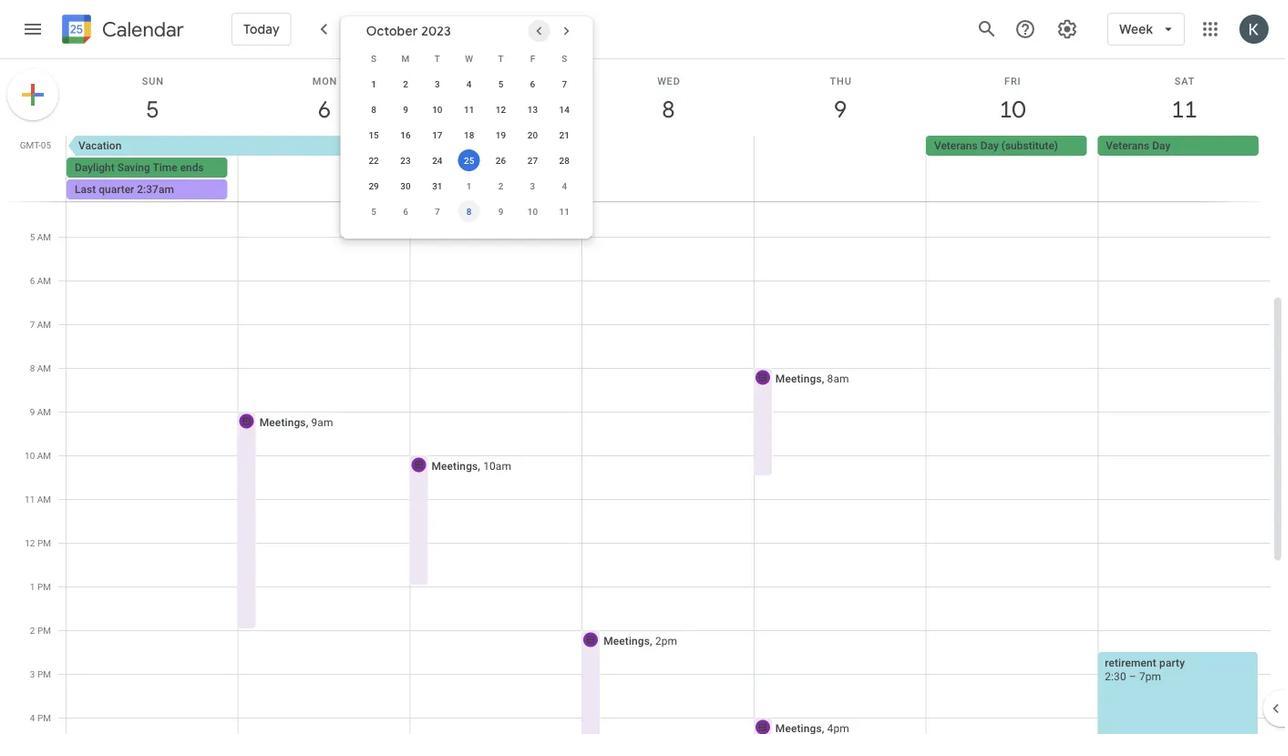 Task type: describe. For each thing, give the bounding box(es) containing it.
0 vertical spatial 4
[[467, 78, 472, 89]]

–
[[1129, 670, 1137, 683]]

26 element
[[490, 150, 512, 171]]

0 vertical spatial 3
[[435, 78, 440, 89]]

0 vertical spatial 8
[[371, 104, 376, 115]]

row containing 15
[[358, 122, 580, 148]]

8am
[[827, 372, 849, 385]]

meetings , 10am
[[432, 460, 511, 473]]

10 for 10 am
[[25, 450, 35, 461]]

november 10 element
[[522, 201, 544, 222]]

pm for 12 pm
[[37, 538, 51, 549]]

2 s from the left
[[562, 53, 567, 64]]

grid containing vacation
[[0, 18, 1285, 735]]

(substitute)
[[1002, 139, 1058, 152]]

today button
[[232, 13, 291, 46]]

30 element
[[395, 175, 417, 197]]

2023 for october 2023
[[421, 23, 451, 39]]

saving
[[117, 161, 150, 174]]

31 element
[[426, 175, 448, 197]]

am for 10 am
[[37, 450, 51, 461]]

election day
[[419, 139, 479, 152]]

1 s from the left
[[371, 53, 377, 64]]

9am
[[311, 416, 333, 429]]

1 t from the left
[[435, 53, 440, 64]]

6 am
[[30, 275, 51, 286]]

8 for november 8 element
[[467, 206, 472, 217]]

, for 2pm
[[650, 635, 653, 648]]

2:37am
[[137, 183, 174, 196]]

6 for 6 am
[[30, 275, 35, 286]]

row inside grid
[[58, 136, 1285, 201]]

14 element
[[554, 98, 575, 120]]

21
[[559, 129, 570, 140]]

15
[[369, 129, 379, 140]]

october 2023 grid
[[358, 46, 580, 224]]

row containing 1
[[358, 71, 580, 97]]

7pm
[[1139, 670, 1162, 683]]

w
[[465, 53, 473, 64]]

retirement
[[1105, 657, 1157, 670]]

18
[[464, 129, 474, 140]]

05
[[41, 139, 51, 150]]

calendar element
[[58, 11, 184, 51]]

day for veterans day (substitute)
[[981, 139, 999, 152]]

november 7 element
[[426, 201, 448, 222]]

retirement party 2:30 – 7pm
[[1105, 657, 1185, 683]]

time
[[153, 161, 177, 174]]

november 6 element
[[395, 201, 417, 222]]

november
[[386, 16, 482, 42]]

19
[[496, 129, 506, 140]]

10 element
[[426, 98, 448, 120]]

election day button
[[410, 136, 571, 156]]

13 element
[[522, 98, 544, 120]]

24
[[432, 155, 443, 166]]

november 4 element
[[554, 175, 575, 197]]

gmt-
[[20, 139, 41, 150]]

m
[[402, 53, 410, 64]]

f
[[530, 53, 535, 64]]

1 for november 1 element
[[467, 180, 472, 191]]

veterans day
[[1106, 139, 1171, 152]]

november 9 element
[[490, 201, 512, 222]]

6 for the november 6 element
[[403, 206, 408, 217]]

2 for november 2 'element'
[[498, 180, 504, 191]]

12 for 12
[[496, 104, 506, 115]]

28 element
[[554, 150, 575, 171]]

meetings for meetings , 2pm
[[604, 635, 650, 648]]

10am
[[483, 460, 511, 473]]

29 element
[[363, 175, 385, 197]]

3 for november 3 element
[[530, 180, 535, 191]]

11 for 11 element
[[464, 104, 474, 115]]

meetings , 2pm
[[604, 635, 677, 648]]

7 am
[[30, 319, 51, 330]]

23
[[400, 155, 411, 166]]

26
[[496, 155, 506, 166]]

2:30
[[1105, 670, 1127, 683]]

31
[[432, 180, 443, 191]]

november 5 element
[[363, 201, 385, 222]]

16
[[400, 129, 411, 140]]

day for election day
[[461, 139, 479, 152]]

, for 8am
[[822, 372, 825, 385]]

meetings for meetings , 9am
[[260, 416, 306, 429]]

row containing s
[[358, 46, 580, 71]]

5 am
[[30, 232, 51, 242]]

last quarter 2:37am button
[[67, 180, 228, 200]]

november 11 element
[[554, 201, 575, 222]]

am for 5 am
[[37, 232, 51, 242]]

3 for 3 pm
[[30, 669, 35, 680]]

day for veterans day
[[1152, 139, 1171, 152]]

25
[[464, 155, 474, 166]]

party
[[1160, 657, 1185, 670]]

9 for november 9 element
[[498, 206, 504, 217]]

row containing 8
[[358, 97, 580, 122]]

gmt-05
[[20, 139, 51, 150]]



Task type: locate. For each thing, give the bounding box(es) containing it.
1 horizontal spatial veterans
[[1106, 139, 1150, 152]]

today
[[243, 21, 280, 37]]

12 down '11 am'
[[25, 538, 35, 549]]

8 down november 1 element
[[467, 206, 472, 217]]

1 horizontal spatial s
[[562, 53, 567, 64]]

12
[[496, 104, 506, 115], [25, 538, 35, 549]]

1 horizontal spatial 7
[[435, 206, 440, 217]]

0 vertical spatial 2
[[403, 78, 408, 89]]

1 vertical spatial 10
[[528, 206, 538, 217]]

november 3 element
[[522, 175, 544, 197]]

grid
[[0, 18, 1285, 735]]

row containing 22
[[358, 148, 580, 173]]

15 element
[[363, 124, 385, 146]]

7 for november 7 element
[[435, 206, 440, 217]]

s
[[371, 53, 377, 64], [562, 53, 567, 64]]

pm
[[37, 538, 51, 549], [37, 582, 51, 593], [37, 625, 51, 636], [37, 669, 51, 680], [37, 713, 51, 724]]

1 horizontal spatial 2023
[[486, 16, 531, 42]]

14
[[559, 104, 570, 115]]

pm for 4 pm
[[37, 713, 51, 724]]

22 element
[[363, 150, 385, 171]]

6 down 30 element
[[403, 206, 408, 217]]

veterans day (substitute)
[[934, 139, 1058, 152]]

5 pm from the top
[[37, 713, 51, 724]]

2023
[[486, 16, 531, 42], [421, 23, 451, 39]]

0 horizontal spatial 10
[[25, 450, 35, 461]]

0 vertical spatial 7
[[562, 78, 567, 89]]

2 horizontal spatial 7
[[562, 78, 567, 89]]

11 for november 11 element
[[559, 206, 570, 217]]

row group
[[358, 71, 580, 224]]

row containing 5
[[358, 199, 580, 224]]

5 down 29 element
[[371, 206, 376, 217]]

row containing 29
[[358, 173, 580, 199]]

19 element
[[490, 124, 512, 146]]

veterans for veterans day
[[1106, 139, 1150, 152]]

1 up 15 element
[[371, 78, 376, 89]]

2 horizontal spatial 10
[[528, 206, 538, 217]]

9 am
[[30, 407, 51, 418]]

4 for november 4 'element'
[[562, 180, 567, 191]]

8
[[371, 104, 376, 115], [467, 206, 472, 217], [30, 363, 35, 374]]

2
[[403, 78, 408, 89], [498, 180, 504, 191], [30, 625, 35, 636]]

2 horizontal spatial 2
[[498, 180, 504, 191]]

1 vertical spatial 12
[[25, 538, 35, 549]]

am down 7 am
[[37, 363, 51, 374]]

10 am
[[25, 450, 51, 461]]

row group containing 1
[[358, 71, 580, 224]]

am up 8 am
[[37, 319, 51, 330]]

election
[[419, 139, 458, 152]]

0 vertical spatial 1
[[371, 78, 376, 89]]

2 day from the left
[[981, 139, 999, 152]]

8 for 8 am
[[30, 363, 35, 374]]

veterans
[[934, 139, 978, 152], [1106, 139, 1150, 152]]

1 vertical spatial 9
[[498, 206, 504, 217]]

11
[[464, 104, 474, 115], [559, 206, 570, 217], [25, 494, 35, 505]]

5 up 6 am on the top left
[[30, 232, 35, 242]]

13
[[528, 104, 538, 115]]

3 pm
[[30, 669, 51, 680]]

3 up 10 element
[[435, 78, 440, 89]]

pm for 1 pm
[[37, 582, 51, 593]]

7 up 8 am
[[30, 319, 35, 330]]

, for 9am
[[306, 416, 308, 429]]

2 up the 3 pm
[[30, 625, 35, 636]]

0 vertical spatial 12
[[496, 104, 506, 115]]

calendar heading
[[98, 17, 184, 42]]

1 pm from the top
[[37, 538, 51, 549]]

october 2023
[[366, 23, 451, 39]]

5 inside 'november 5' element
[[371, 206, 376, 217]]

10
[[432, 104, 443, 115], [528, 206, 538, 217], [25, 450, 35, 461]]

0 horizontal spatial day
[[461, 139, 479, 152]]

meetings left 8am
[[776, 372, 822, 385]]

0 vertical spatial 10
[[432, 104, 443, 115]]

2 horizontal spatial 6
[[530, 78, 535, 89]]

20
[[528, 129, 538, 140]]

1 horizontal spatial 9
[[403, 104, 408, 115]]

2 horizontal spatial 5
[[498, 78, 504, 89]]

5 for 5 am
[[30, 232, 35, 242]]

11 for 11 am
[[25, 494, 35, 505]]

0 vertical spatial 5
[[498, 78, 504, 89]]

0 horizontal spatial veterans
[[934, 139, 978, 152]]

8 up 15 element
[[371, 104, 376, 115]]

1 vertical spatial 2
[[498, 180, 504, 191]]

row containing vacation
[[58, 136, 1285, 201]]

3 pm from the top
[[37, 625, 51, 636]]

16 element
[[395, 124, 417, 146]]

2 vertical spatial 5
[[30, 232, 35, 242]]

5
[[498, 78, 504, 89], [371, 206, 376, 217], [30, 232, 35, 242]]

meetings left 2pm
[[604, 635, 650, 648]]

10 for 10 element
[[432, 104, 443, 115]]

3 up 4 pm
[[30, 669, 35, 680]]

pm down the 3 pm
[[37, 713, 51, 724]]

27
[[528, 155, 538, 166]]

7 inside november 7 element
[[435, 206, 440, 217]]

1 horizontal spatial 6
[[403, 206, 408, 217]]

1 down 12 pm
[[30, 582, 35, 593]]

0 horizontal spatial 6
[[30, 275, 35, 286]]

7 up 14 element
[[562, 78, 567, 89]]

0 horizontal spatial 4
[[30, 713, 35, 724]]

2 down m
[[403, 78, 408, 89]]

daylight saving time ends button
[[67, 158, 228, 178]]

0 horizontal spatial 7
[[30, 319, 35, 330]]

2023 for november 2023
[[486, 16, 531, 42]]

last
[[75, 183, 96, 196]]

1 up november 8 element
[[467, 180, 472, 191]]

meetings for meetings , 8am
[[776, 372, 822, 385]]

meetings , 8am
[[776, 372, 849, 385]]

1
[[371, 78, 376, 89], [467, 180, 472, 191], [30, 582, 35, 593]]

am for 6 am
[[37, 275, 51, 286]]

0 vertical spatial 11
[[464, 104, 474, 115]]

veterans day (substitute) button
[[926, 136, 1087, 156]]

veterans for veterans day (substitute)
[[934, 139, 978, 152]]

6 down f
[[530, 78, 535, 89]]

1 horizontal spatial 4
[[467, 78, 472, 89]]

pm up 2 pm
[[37, 582, 51, 593]]

2 down 26 element
[[498, 180, 504, 191]]

day
[[461, 139, 479, 152], [981, 139, 999, 152], [1152, 139, 1171, 152]]

10 down november 3 element
[[528, 206, 538, 217]]

1 vertical spatial 6
[[403, 206, 408, 217]]

t left f
[[498, 53, 504, 64]]

row
[[58, 18, 1271, 735], [358, 46, 580, 71], [358, 71, 580, 97], [358, 97, 580, 122], [358, 122, 580, 148], [58, 136, 1285, 201], [358, 148, 580, 173], [358, 173, 580, 199], [358, 199, 580, 224]]

am for 11 am
[[37, 494, 51, 505]]

12 up 19
[[496, 104, 506, 115]]

,
[[822, 372, 825, 385], [306, 416, 308, 429], [478, 460, 480, 473], [650, 635, 653, 648]]

4 inside 'element'
[[562, 180, 567, 191]]

am down 9 am
[[37, 450, 51, 461]]

am up 6 am on the top left
[[37, 232, 51, 242]]

2 horizontal spatial 1
[[467, 180, 472, 191]]

pm for 3 pm
[[37, 669, 51, 680]]

daylight
[[75, 161, 115, 174]]

4 down 28 'element'
[[562, 180, 567, 191]]

, left 9am on the left of page
[[306, 416, 308, 429]]

1 pm
[[30, 582, 51, 593]]

7
[[562, 78, 567, 89], [435, 206, 440, 217], [30, 319, 35, 330]]

veterans inside button
[[934, 139, 978, 152]]

, left 8am
[[822, 372, 825, 385]]

am up 12 pm
[[37, 494, 51, 505]]

, left 2pm
[[650, 635, 653, 648]]

am for 9 am
[[37, 407, 51, 418]]

3 inside grid
[[30, 669, 35, 680]]

9 up 16 element
[[403, 104, 408, 115]]

8 inside november 8 element
[[467, 206, 472, 217]]

10 up '11 am'
[[25, 450, 35, 461]]

5 for 'november 5' element
[[371, 206, 376, 217]]

7 inside grid
[[30, 319, 35, 330]]

1 vertical spatial 11
[[559, 206, 570, 217]]

28
[[559, 155, 570, 166]]

12 element
[[490, 98, 512, 120]]

7 down "31" element
[[435, 206, 440, 217]]

0 horizontal spatial 3
[[30, 669, 35, 680]]

9 up 10 am
[[30, 407, 35, 418]]

11 up 18
[[464, 104, 474, 115]]

veterans inside 'button'
[[1106, 139, 1150, 152]]

1 horizontal spatial 1
[[371, 78, 376, 89]]

2 vertical spatial 6
[[30, 275, 35, 286]]

11 inside grid
[[25, 494, 35, 505]]

0 vertical spatial 6
[[530, 78, 535, 89]]

am down 8 am
[[37, 407, 51, 418]]

meetings left 10am
[[432, 460, 478, 473]]

0 horizontal spatial 1
[[30, 582, 35, 593]]

1 inside grid
[[30, 582, 35, 593]]

0 horizontal spatial 11
[[25, 494, 35, 505]]

11 down november 4 'element'
[[559, 206, 570, 217]]

8 inside grid
[[30, 363, 35, 374]]

am for 8 am
[[37, 363, 51, 374]]

11 element
[[458, 98, 480, 120]]

6
[[530, 78, 535, 89], [403, 206, 408, 217], [30, 275, 35, 286]]

1 vertical spatial 5
[[371, 206, 376, 217]]

1 vertical spatial 4
[[562, 180, 567, 191]]

t
[[435, 53, 440, 64], [498, 53, 504, 64]]

2 vertical spatial 10
[[25, 450, 35, 461]]

6 down 5 am
[[30, 275, 35, 286]]

1 horizontal spatial 11
[[464, 104, 474, 115]]

day inside 'button'
[[1152, 139, 1171, 152]]

10 up 17
[[432, 104, 443, 115]]

meetings left 9am on the left of page
[[260, 416, 306, 429]]

support image
[[1015, 18, 1037, 40]]

4 down the 3 pm
[[30, 713, 35, 724]]

2 vertical spatial 9
[[30, 407, 35, 418]]

vacation button
[[66, 136, 399, 156]]

29
[[369, 180, 379, 191]]

pm for 2 pm
[[37, 625, 51, 636]]

, for 10am
[[478, 460, 480, 473]]

0 horizontal spatial 9
[[30, 407, 35, 418]]

12 pm
[[25, 538, 51, 549]]

october
[[366, 23, 418, 39]]

november 2 element
[[490, 175, 512, 197]]

2 horizontal spatial 8
[[467, 206, 472, 217]]

2 veterans from the left
[[1106, 139, 1150, 152]]

11 am
[[25, 494, 51, 505]]

november 1 element
[[458, 175, 480, 197]]

17 element
[[426, 124, 448, 146]]

november 2023 button
[[379, 16, 560, 42]]

5 up 12 element
[[498, 78, 504, 89]]

27 element
[[522, 150, 544, 171]]

0 horizontal spatial 2023
[[421, 23, 451, 39]]

1 day from the left
[[461, 139, 479, 152]]

2 vertical spatial 3
[[30, 669, 35, 680]]

2 horizontal spatial 3
[[530, 180, 535, 191]]

4
[[467, 78, 472, 89], [562, 180, 567, 191], [30, 713, 35, 724]]

t down the november on the top left of page
[[435, 53, 440, 64]]

cell containing vacation
[[66, 136, 410, 201]]

2 vertical spatial 1
[[30, 582, 35, 593]]

2 pm from the top
[[37, 582, 51, 593]]

1 horizontal spatial 10
[[432, 104, 443, 115]]

1 vertical spatial 1
[[467, 180, 472, 191]]

8 down 7 am
[[30, 363, 35, 374]]

5 am from the top
[[37, 407, 51, 418]]

cell
[[67, 18, 239, 735], [237, 18, 411, 735], [409, 18, 583, 735], [581, 18, 755, 735], [753, 18, 927, 735], [927, 18, 1099, 735], [1098, 18, 1271, 735], [66, 136, 410, 201], [238, 136, 410, 201], [582, 136, 754, 201], [754, 136, 926, 201]]

1 horizontal spatial 2
[[403, 78, 408, 89]]

4 for 4 pm
[[30, 713, 35, 724]]

4 pm from the top
[[37, 669, 51, 680]]

2 horizontal spatial 9
[[498, 206, 504, 217]]

pm up 1 pm
[[37, 538, 51, 549]]

2 vertical spatial 4
[[30, 713, 35, 724]]

meetings
[[776, 372, 822, 385], [260, 416, 306, 429], [432, 460, 478, 473], [604, 635, 650, 648]]

, left 10am
[[478, 460, 480, 473]]

s right f
[[562, 53, 567, 64]]

23 element
[[395, 150, 417, 171]]

22
[[369, 155, 379, 166]]

2 pm
[[30, 625, 51, 636]]

pm up the 3 pm
[[37, 625, 51, 636]]

9
[[403, 104, 408, 115], [498, 206, 504, 217], [30, 407, 35, 418]]

17
[[432, 129, 443, 140]]

2 for 2 pm
[[30, 625, 35, 636]]

1 for 1 pm
[[30, 582, 35, 593]]

0 horizontal spatial 12
[[25, 538, 35, 549]]

9 down november 2 'element'
[[498, 206, 504, 217]]

1 vertical spatial 8
[[467, 206, 472, 217]]

18 element
[[458, 124, 480, 146]]

2 horizontal spatial day
[[1152, 139, 1171, 152]]

2 am from the top
[[37, 275, 51, 286]]

1 am from the top
[[37, 232, 51, 242]]

november 8 element
[[458, 201, 480, 222]]

november 2023
[[386, 16, 531, 42]]

veterans day button
[[1098, 136, 1259, 156]]

4 am from the top
[[37, 363, 51, 374]]

2 inside 'element'
[[498, 180, 504, 191]]

1 horizontal spatial 5
[[371, 206, 376, 217]]

am for 7 am
[[37, 319, 51, 330]]

s left m
[[371, 53, 377, 64]]

2 vertical spatial 11
[[25, 494, 35, 505]]

10 for november 10 element
[[528, 206, 538, 217]]

quarter
[[99, 183, 134, 196]]

calendar
[[102, 17, 184, 42]]

2pm
[[655, 635, 677, 648]]

3
[[435, 78, 440, 89], [530, 180, 535, 191], [30, 669, 35, 680]]

24 element
[[426, 150, 448, 171]]

ends
[[180, 161, 204, 174]]

0 horizontal spatial 5
[[30, 232, 35, 242]]

1 horizontal spatial 8
[[371, 104, 376, 115]]

vacation
[[78, 139, 122, 152]]

1 horizontal spatial 12
[[496, 104, 506, 115]]

4 pm
[[30, 713, 51, 724]]

8 cell
[[453, 199, 485, 224]]

2 t from the left
[[498, 53, 504, 64]]

6 am from the top
[[37, 450, 51, 461]]

0 horizontal spatial 8
[[30, 363, 35, 374]]

7 for 7 am
[[30, 319, 35, 330]]

3 down 27 element
[[530, 180, 535, 191]]

12 for 12 pm
[[25, 538, 35, 549]]

2 horizontal spatial 11
[[559, 206, 570, 217]]

25, today element
[[458, 150, 480, 171]]

7 am from the top
[[37, 494, 51, 505]]

0 horizontal spatial s
[[371, 53, 377, 64]]

1 veterans from the left
[[934, 139, 978, 152]]

2 horizontal spatial 4
[[562, 180, 567, 191]]

9 for 9 am
[[30, 407, 35, 418]]

1 horizontal spatial t
[[498, 53, 504, 64]]

daylight saving time ends last quarter 2:37am
[[75, 161, 204, 196]]

12 inside 12 element
[[496, 104, 506, 115]]

am down 5 am
[[37, 275, 51, 286]]

pm up 4 pm
[[37, 669, 51, 680]]

8 am
[[30, 363, 51, 374]]

30
[[400, 180, 411, 191]]

6 inside grid
[[30, 275, 35, 286]]

11 down 10 am
[[25, 494, 35, 505]]

3 am from the top
[[37, 319, 51, 330]]

2 vertical spatial 7
[[30, 319, 35, 330]]

meetings for meetings , 10am
[[432, 460, 478, 473]]

0 vertical spatial 9
[[403, 104, 408, 115]]

0 horizontal spatial t
[[435, 53, 440, 64]]

1 vertical spatial 7
[[435, 206, 440, 217]]

row containing meetings
[[58, 18, 1271, 735]]

2 vertical spatial 2
[[30, 625, 35, 636]]

meetings , 9am
[[260, 416, 333, 429]]

25 cell
[[453, 148, 485, 173]]

1 horizontal spatial day
[[981, 139, 999, 152]]

2 vertical spatial 8
[[30, 363, 35, 374]]

cell containing retirement party
[[1098, 18, 1271, 735]]

1 horizontal spatial 3
[[435, 78, 440, 89]]

3 day from the left
[[1152, 139, 1171, 152]]

1 vertical spatial 3
[[530, 180, 535, 191]]

21 element
[[554, 124, 575, 146]]

5 inside grid
[[30, 232, 35, 242]]

am
[[37, 232, 51, 242], [37, 275, 51, 286], [37, 319, 51, 330], [37, 363, 51, 374], [37, 407, 51, 418], [37, 450, 51, 461], [37, 494, 51, 505]]

20 element
[[522, 124, 544, 146]]

0 horizontal spatial 2
[[30, 625, 35, 636]]

4 up 11 element
[[467, 78, 472, 89]]



Task type: vqa. For each thing, say whether or not it's contained in the screenshot.


